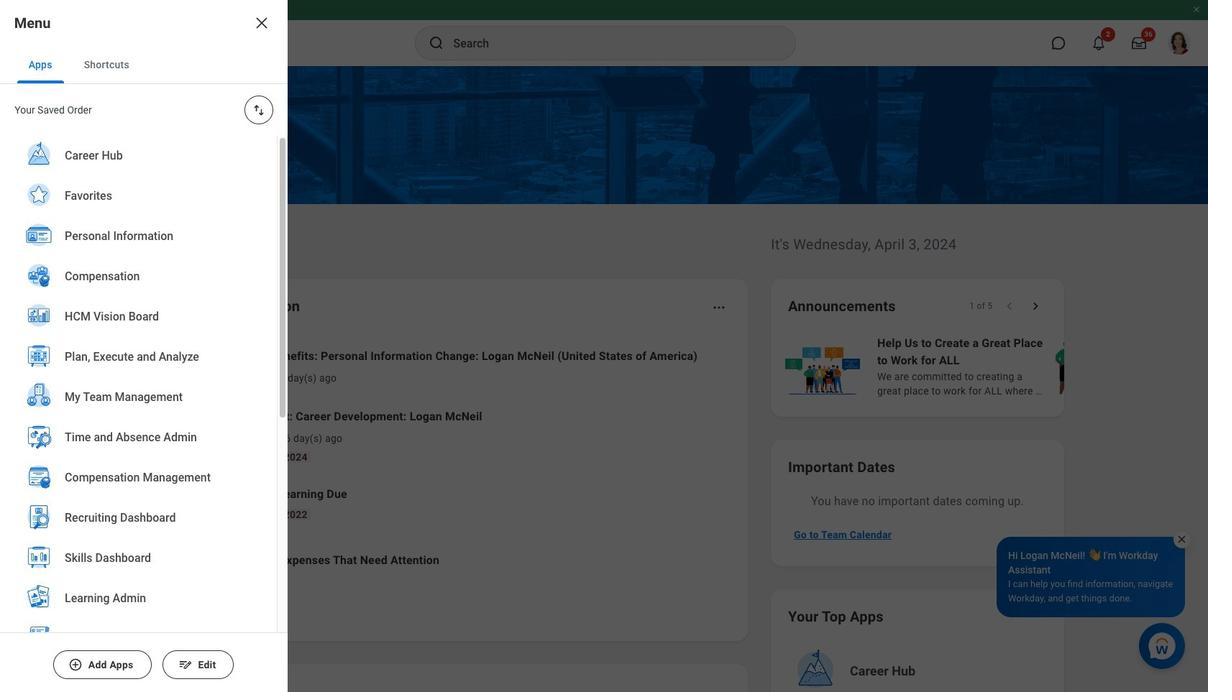 Task type: locate. For each thing, give the bounding box(es) containing it.
search image
[[428, 35, 445, 52]]

x image
[[253, 14, 270, 32], [1177, 535, 1188, 545]]

0 vertical spatial x image
[[253, 14, 270, 32]]

1 vertical spatial x image
[[1177, 535, 1188, 545]]

notifications large image
[[1092, 36, 1106, 50]]

inbox image
[[182, 425, 204, 447]]

main content
[[0, 66, 1209, 693]]

list inside global navigation "dialog"
[[0, 136, 277, 693]]

0 horizontal spatial x image
[[253, 14, 270, 32]]

list
[[0, 136, 277, 693], [783, 334, 1209, 400], [161, 337, 731, 590]]

banner
[[0, 0, 1209, 66]]

status
[[969, 301, 993, 312]]

chevron left small image
[[1003, 299, 1017, 314]]

tab list
[[0, 46, 288, 84]]



Task type: describe. For each thing, give the bounding box(es) containing it.
sort image
[[252, 103, 266, 117]]

plus circle image
[[68, 658, 83, 673]]

x image inside global navigation "dialog"
[[253, 14, 270, 32]]

1 horizontal spatial x image
[[1177, 535, 1188, 545]]

text edit image
[[178, 658, 193, 673]]

close environment banner image
[[1193, 5, 1201, 14]]

inbox image
[[182, 356, 204, 378]]

chevron right small image
[[1029, 299, 1043, 314]]

inbox large image
[[1132, 36, 1147, 50]]

profile logan mcneil element
[[1160, 27, 1200, 59]]

global navigation dialog
[[0, 0, 288, 693]]



Task type: vqa. For each thing, say whether or not it's contained in the screenshot.
second Time from right
no



